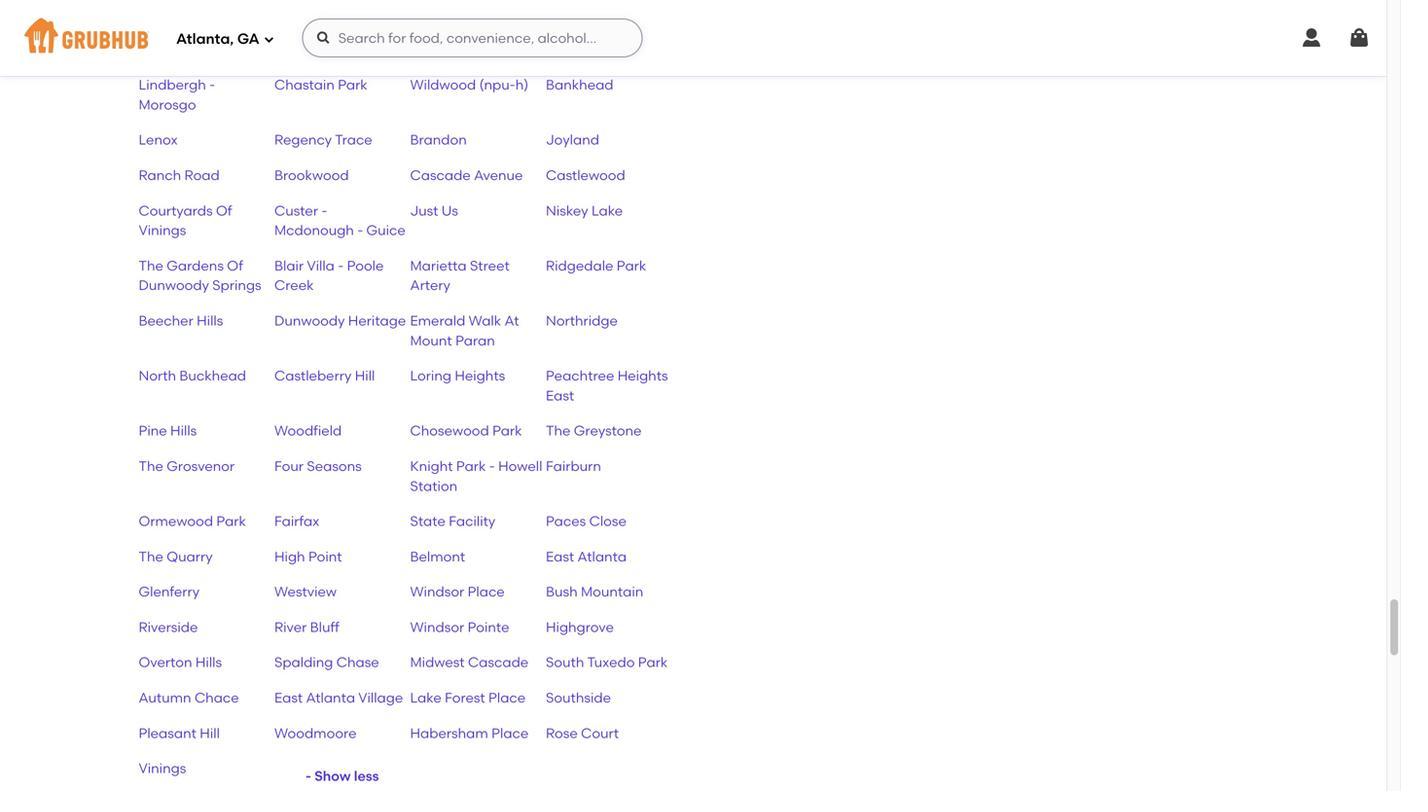 Task type: locate. For each thing, give the bounding box(es) containing it.
chastain park link
[[275, 75, 410, 115]]

southside link
[[546, 688, 682, 708]]

spalding chase
[[275, 654, 379, 671]]

heights down the paran
[[455, 368, 506, 384]]

dunwoody heritage link
[[275, 311, 410, 351]]

westview
[[275, 584, 337, 600]]

place for windsor place
[[468, 584, 505, 600]]

hills down riverside link
[[196, 654, 222, 671]]

0 vertical spatial hills
[[197, 313, 223, 329]]

park inside "link"
[[338, 77, 368, 93]]

midwest cascade link
[[410, 653, 546, 673]]

four seasons link
[[275, 457, 410, 496]]

the inside the gardens of dunwoody springs
[[139, 257, 163, 274]]

bankhead link
[[546, 75, 682, 115]]

0 vertical spatial hill
[[355, 368, 375, 384]]

river bluff link
[[275, 618, 410, 637]]

1 vertical spatial point
[[309, 548, 342, 565]]

collier
[[546, 6, 589, 22]]

lake down castlewood link
[[592, 202, 623, 219]]

pleasant
[[139, 725, 197, 742]]

the up "fairburn"
[[546, 423, 571, 439]]

park for ormewood park
[[217, 513, 246, 530]]

- down the colonial homes link on the top left
[[209, 77, 215, 93]]

vinings down "pleasant"
[[139, 761, 186, 777]]

point right 'high'
[[309, 548, 342, 565]]

cascade down "brandon"
[[410, 167, 471, 184]]

pleasant hill
[[139, 725, 220, 742]]

dunwoody spring
[[275, 6, 391, 22]]

place for habersham place
[[492, 725, 529, 742]]

hill down autumn chace "link"
[[200, 725, 220, 742]]

autumn chace
[[139, 690, 239, 706]]

0 vertical spatial place
[[468, 584, 505, 600]]

park for ridgedale park
[[617, 257, 647, 274]]

- left howell
[[489, 458, 495, 475]]

atlanta down close
[[578, 548, 627, 565]]

vinings down courtyards
[[139, 222, 186, 239]]

park down niskey lake link
[[617, 257, 647, 274]]

brookside walk
[[546, 41, 647, 58]]

place inside the habersham place link
[[492, 725, 529, 742]]

the quarry link
[[139, 547, 275, 567]]

2 vinings from the top
[[139, 761, 186, 777]]

four
[[275, 458, 304, 475]]

park up the quarry link
[[217, 513, 246, 530]]

overton
[[139, 654, 192, 671]]

the left quarry in the bottom left of the page
[[139, 548, 163, 565]]

1 horizontal spatial lake
[[592, 202, 623, 219]]

place right forest on the left
[[489, 690, 526, 706]]

2 vertical spatial place
[[492, 725, 529, 742]]

dunwoody inside dunwoody heritage emerald walk at mount paran
[[275, 313, 345, 329]]

castlewood link
[[546, 166, 682, 185]]

beecher
[[139, 313, 194, 329]]

2 vertical spatial hills
[[196, 654, 222, 671]]

wildwood (npu-h)
[[410, 77, 529, 93]]

custer - mcdonough - guice just us
[[275, 202, 459, 239]]

lake
[[592, 202, 623, 219], [410, 690, 442, 706]]

belmont link
[[410, 547, 546, 567]]

court
[[581, 725, 619, 742]]

1 horizontal spatial walk
[[614, 41, 647, 58]]

east
[[546, 387, 575, 404], [546, 548, 575, 565], [275, 690, 303, 706]]

windsor
[[410, 584, 465, 600], [410, 619, 465, 636]]

marietta street artery link
[[410, 256, 546, 295]]

ranch
[[139, 167, 181, 184]]

0 vertical spatial windsor
[[410, 584, 465, 600]]

walk up the paran
[[469, 313, 502, 329]]

0 horizontal spatial hill
[[200, 725, 220, 742]]

- left 'show'
[[306, 768, 311, 785]]

dunwoody up poncey-
[[275, 6, 345, 22]]

the down pine
[[139, 458, 163, 475]]

svg image
[[1348, 26, 1372, 50], [264, 34, 275, 45]]

heights down northridge link on the top left of page
[[618, 368, 668, 384]]

blair villa - poole creek
[[275, 257, 384, 294]]

the for the grosvenor
[[139, 458, 163, 475]]

east inside east atlanta link
[[546, 548, 575, 565]]

2 windsor from the top
[[410, 619, 465, 636]]

poncey-
[[275, 41, 329, 58]]

south tuxedo park
[[546, 654, 668, 671]]

fairfax link
[[275, 512, 410, 531]]

park down highland
[[338, 77, 368, 93]]

- right villa
[[338, 257, 344, 274]]

hills right beecher
[[197, 313, 223, 329]]

pointe
[[468, 619, 510, 636]]

joyland
[[546, 132, 600, 148]]

dunwoody down gardens
[[139, 277, 209, 294]]

battery
[[410, 41, 459, 58]]

1 vertical spatial dunwoody
[[139, 277, 209, 294]]

hill down dunwoody heritage link
[[355, 368, 375, 384]]

beecher hills
[[139, 313, 223, 329]]

the left gardens
[[139, 257, 163, 274]]

1 vertical spatial walk
[[469, 313, 502, 329]]

east atlanta village link
[[275, 688, 410, 708]]

heights up brookside walk link
[[592, 6, 642, 22]]

ormewood park link
[[139, 512, 275, 531]]

park down chosewood park at left
[[457, 458, 486, 475]]

dunwoody inside the gardens of dunwoody springs
[[139, 277, 209, 294]]

courtyards of vinings link
[[139, 201, 275, 240]]

0 vertical spatial point
[[462, 41, 496, 58]]

custer
[[275, 202, 318, 219]]

0 vertical spatial cascade
[[410, 167, 471, 184]]

1 horizontal spatial atlanta
[[578, 548, 627, 565]]

1 vertical spatial vinings
[[139, 761, 186, 777]]

park up howell
[[493, 423, 522, 439]]

1 vertical spatial hill
[[200, 725, 220, 742]]

1 vertical spatial hills
[[170, 423, 197, 439]]

1 vertical spatial east
[[546, 548, 575, 565]]

northridge link
[[546, 311, 682, 351]]

0 horizontal spatial point
[[309, 548, 342, 565]]

paces
[[546, 513, 586, 530]]

loring heights
[[410, 368, 506, 384]]

atlanta down spalding chase
[[306, 690, 355, 706]]

tuxedo
[[588, 654, 635, 671]]

lenox
[[139, 132, 178, 148]]

lake down midwest
[[410, 690, 442, 706]]

0 horizontal spatial atlanta
[[306, 690, 355, 706]]

northridge
[[546, 313, 618, 329]]

marietta
[[410, 257, 467, 274]]

place down lake forest place link in the left of the page
[[492, 725, 529, 742]]

park for chastain park
[[338, 77, 368, 93]]

2 vertical spatial dunwoody
[[275, 313, 345, 329]]

park
[[338, 77, 368, 93], [617, 257, 647, 274], [493, 423, 522, 439], [457, 458, 486, 475], [217, 513, 246, 530], [638, 654, 668, 671]]

the up "battery"
[[410, 6, 435, 22]]

ormewood park
[[139, 513, 246, 530]]

walk down collier heights 'link'
[[614, 41, 647, 58]]

east for east atlanta
[[546, 548, 575, 565]]

station
[[410, 478, 458, 494]]

less
[[354, 768, 379, 785]]

highgrove
[[546, 619, 614, 636]]

heights inside collier heights 'link'
[[592, 6, 642, 22]]

chace
[[195, 690, 239, 706]]

heights for loring heights
[[455, 368, 506, 384]]

1 horizontal spatial hill
[[355, 368, 375, 384]]

autumn
[[139, 690, 191, 706]]

atlanta for east atlanta village lake forest place
[[306, 690, 355, 706]]

the
[[410, 6, 435, 22], [139, 257, 163, 274], [546, 423, 571, 439], [139, 458, 163, 475], [139, 548, 163, 565]]

0 horizontal spatial walk
[[469, 313, 502, 329]]

state facility
[[410, 513, 496, 530]]

place inside windsor place link
[[468, 584, 505, 600]]

1 vertical spatial windsor
[[410, 619, 465, 636]]

quarry
[[167, 548, 213, 565]]

pine
[[139, 423, 167, 439]]

niskey
[[546, 202, 589, 219]]

walk inside dunwoody heritage emerald walk at mount paran
[[469, 313, 502, 329]]

mount
[[410, 332, 452, 349]]

the grosvenor link
[[139, 457, 275, 496]]

0 vertical spatial vinings
[[139, 222, 186, 239]]

0 vertical spatial of
[[216, 202, 232, 219]]

heritage
[[348, 313, 406, 329]]

artery
[[410, 277, 451, 294]]

the inside 'link'
[[139, 458, 163, 475]]

0 vertical spatial east
[[546, 387, 575, 404]]

park right "tuxedo"
[[638, 654, 668, 671]]

place
[[468, 584, 505, 600], [489, 690, 526, 706], [492, 725, 529, 742]]

windsor up midwest
[[410, 619, 465, 636]]

place up the pointe
[[468, 584, 505, 600]]

springs
[[213, 277, 262, 294]]

1 windsor from the top
[[410, 584, 465, 600]]

atlanta
[[578, 548, 627, 565], [306, 690, 355, 706]]

at
[[505, 313, 519, 329]]

knight park - howell station fairburn
[[410, 458, 602, 494]]

svg image
[[1301, 26, 1324, 50], [316, 30, 332, 46]]

east down spalding
[[275, 690, 303, 706]]

ridgedale
[[546, 257, 614, 274]]

0 vertical spatial atlanta
[[578, 548, 627, 565]]

heights inside peachtree heights east
[[618, 368, 668, 384]]

cascade down the pointe
[[468, 654, 529, 671]]

point for battery point
[[462, 41, 496, 58]]

blair
[[275, 257, 304, 274]]

of down ranch road link
[[216, 202, 232, 219]]

heights inside the loring heights link
[[455, 368, 506, 384]]

1 vinings from the top
[[139, 222, 186, 239]]

0 vertical spatial dunwoody
[[275, 6, 345, 22]]

hills right pine
[[170, 423, 197, 439]]

point down 'the meadows' link at the top
[[462, 41, 496, 58]]

vinings
[[139, 222, 186, 239], [139, 761, 186, 777]]

0 horizontal spatial svg image
[[316, 30, 332, 46]]

1 vertical spatial atlanta
[[306, 690, 355, 706]]

1 vertical spatial of
[[227, 257, 243, 274]]

dunwoody down "creek" on the left top of page
[[275, 313, 345, 329]]

lindbergh - morosgo
[[139, 77, 215, 113]]

windsor down the 'belmont'
[[410, 584, 465, 600]]

park inside knight park - howell station fairburn
[[457, 458, 486, 475]]

2 vertical spatial east
[[275, 690, 303, 706]]

the for the greystone
[[546, 423, 571, 439]]

- inside knight park - howell station fairburn
[[489, 458, 495, 475]]

loring heights link
[[410, 366, 546, 406]]

hills for beecher hills
[[197, 313, 223, 329]]

paran
[[456, 332, 495, 349]]

us
[[442, 202, 459, 219]]

habersham place link
[[410, 724, 546, 743]]

of up springs
[[227, 257, 243, 274]]

blair villa - poole creek link
[[275, 256, 410, 295]]

windsor pointe link
[[410, 618, 546, 637]]

niskey lake link
[[546, 201, 682, 240]]

east up bush
[[546, 548, 575, 565]]

1 vertical spatial lake
[[410, 690, 442, 706]]

east down peachtree
[[546, 387, 575, 404]]

0 vertical spatial walk
[[614, 41, 647, 58]]

the greystone link
[[546, 421, 682, 441]]

point
[[462, 41, 496, 58], [309, 548, 342, 565]]

1 horizontal spatial point
[[462, 41, 496, 58]]



Task type: describe. For each thing, give the bounding box(es) containing it.
wildwood (npu-h) link
[[410, 75, 546, 115]]

colonial homes
[[139, 41, 243, 58]]

river
[[275, 619, 307, 636]]

chosewood
[[410, 423, 489, 439]]

spring
[[348, 6, 391, 22]]

dunwoody for dunwoody heritage emerald walk at mount paran
[[275, 313, 345, 329]]

knight
[[410, 458, 453, 475]]

ormewood
[[139, 513, 213, 530]]

brandon
[[410, 132, 467, 148]]

windsor for windsor place
[[410, 584, 465, 600]]

park for chosewood park
[[493, 423, 522, 439]]

glenferry link
[[139, 582, 275, 602]]

atlanta, ga
[[176, 30, 260, 48]]

high point link
[[275, 547, 410, 567]]

woodfield link
[[275, 421, 410, 441]]

point for high point
[[309, 548, 342, 565]]

1 horizontal spatial svg image
[[1301, 26, 1324, 50]]

1 vertical spatial place
[[489, 690, 526, 706]]

the for the quarry
[[139, 548, 163, 565]]

heights for peachtree heights east
[[618, 368, 668, 384]]

heights for collier heights
[[592, 6, 642, 22]]

habersham place
[[410, 725, 529, 742]]

atlanta,
[[176, 30, 234, 48]]

vinings - show less
[[139, 761, 379, 785]]

- left guice
[[357, 222, 363, 239]]

east inside peachtree heights east
[[546, 387, 575, 404]]

colonial homes link
[[139, 40, 275, 59]]

hill for castleberry hill
[[355, 368, 375, 384]]

chosewood park link
[[410, 421, 546, 441]]

state facility link
[[410, 512, 546, 531]]

1 vertical spatial cascade
[[468, 654, 529, 671]]

bush mountain
[[546, 584, 644, 600]]

pleasant hill link
[[139, 724, 275, 743]]

overton hills
[[139, 654, 222, 671]]

hill for pleasant hill
[[200, 725, 220, 742]]

- inside blair villa - poole creek
[[338, 257, 344, 274]]

chastain
[[275, 77, 335, 93]]

the for the gardens of dunwoody springs
[[139, 257, 163, 274]]

0 vertical spatial lake
[[592, 202, 623, 219]]

Search for food, convenience, alcohol... search field
[[303, 18, 643, 57]]

castleberry
[[275, 368, 352, 384]]

east for east atlanta village lake forest place
[[275, 690, 303, 706]]

just us link
[[410, 201, 546, 240]]

the quarry
[[139, 548, 213, 565]]

- inside vinings - show less
[[306, 768, 311, 785]]

chosewood park
[[410, 423, 522, 439]]

south tuxedo park link
[[546, 653, 682, 673]]

loring
[[410, 368, 452, 384]]

ranch road link
[[139, 166, 275, 185]]

road
[[185, 167, 220, 184]]

courtyards of vinings
[[139, 202, 232, 239]]

the meadows
[[410, 6, 502, 22]]

trace
[[335, 132, 373, 148]]

grosvenor
[[167, 458, 235, 475]]

(npu-
[[480, 77, 516, 93]]

mcdonough
[[275, 222, 354, 239]]

the gardens of dunwoody springs
[[139, 257, 262, 294]]

spalding chase link
[[275, 653, 410, 673]]

lindbergh
[[139, 77, 206, 93]]

southside
[[546, 690, 611, 706]]

bluff
[[310, 619, 340, 636]]

cascade avenue link
[[410, 166, 546, 185]]

ga
[[237, 30, 260, 48]]

the for the meadows
[[410, 6, 435, 22]]

of inside the gardens of dunwoody springs
[[227, 257, 243, 274]]

villa
[[307, 257, 335, 274]]

castlewood
[[546, 167, 626, 184]]

chastain park
[[275, 77, 368, 93]]

morosgo
[[139, 96, 196, 113]]

peachtree heights east link
[[546, 366, 682, 406]]

1 horizontal spatial svg image
[[1348, 26, 1372, 50]]

north
[[139, 368, 176, 384]]

vinings inside courtyards of vinings
[[139, 222, 186, 239]]

rose court link
[[546, 724, 682, 743]]

courtyards
[[139, 202, 213, 219]]

river bluff
[[275, 619, 340, 636]]

east atlanta
[[546, 548, 627, 565]]

poncey-highland
[[275, 41, 387, 58]]

hills for overton hills
[[196, 654, 222, 671]]

ridgedale park
[[546, 257, 647, 274]]

- up mcdonough
[[322, 202, 327, 219]]

atlanta for east atlanta
[[578, 548, 627, 565]]

the greystone
[[546, 423, 642, 439]]

chase
[[337, 654, 379, 671]]

- inside lindbergh - morosgo
[[209, 77, 215, 93]]

peachtree heights east
[[546, 368, 668, 404]]

the grosvenor
[[139, 458, 235, 475]]

bankhead
[[546, 77, 614, 93]]

fairburn
[[546, 458, 602, 475]]

joyland link
[[546, 130, 682, 150]]

hills for pine hills
[[170, 423, 197, 439]]

battery point
[[410, 41, 496, 58]]

high
[[275, 548, 305, 565]]

guice
[[367, 222, 406, 239]]

regency trace link
[[275, 130, 410, 150]]

buckhead
[[180, 368, 246, 384]]

collier heights
[[546, 6, 642, 22]]

brookside
[[546, 41, 611, 58]]

knight park - howell station link
[[410, 457, 546, 496]]

main navigation navigation
[[0, 0, 1387, 76]]

emerald
[[410, 313, 466, 329]]

greystone
[[574, 423, 642, 439]]

vinings inside vinings - show less
[[139, 761, 186, 777]]

the meadows link
[[410, 4, 546, 24]]

windsor for windsor pointe
[[410, 619, 465, 636]]

paces close
[[546, 513, 627, 530]]

high point
[[275, 548, 342, 565]]

bush mountain link
[[546, 582, 682, 602]]

vinings link
[[139, 759, 275, 792]]

0 horizontal spatial svg image
[[264, 34, 275, 45]]

dunwoody for dunwoody spring
[[275, 6, 345, 22]]

avenue
[[474, 167, 523, 184]]

0 horizontal spatial lake
[[410, 690, 442, 706]]

of inside courtyards of vinings
[[216, 202, 232, 219]]

seasons
[[307, 458, 362, 475]]

forest
[[445, 690, 486, 706]]

regency trace
[[275, 132, 373, 148]]



Task type: vqa. For each thing, say whether or not it's contained in the screenshot.
terms of use for more information.
no



